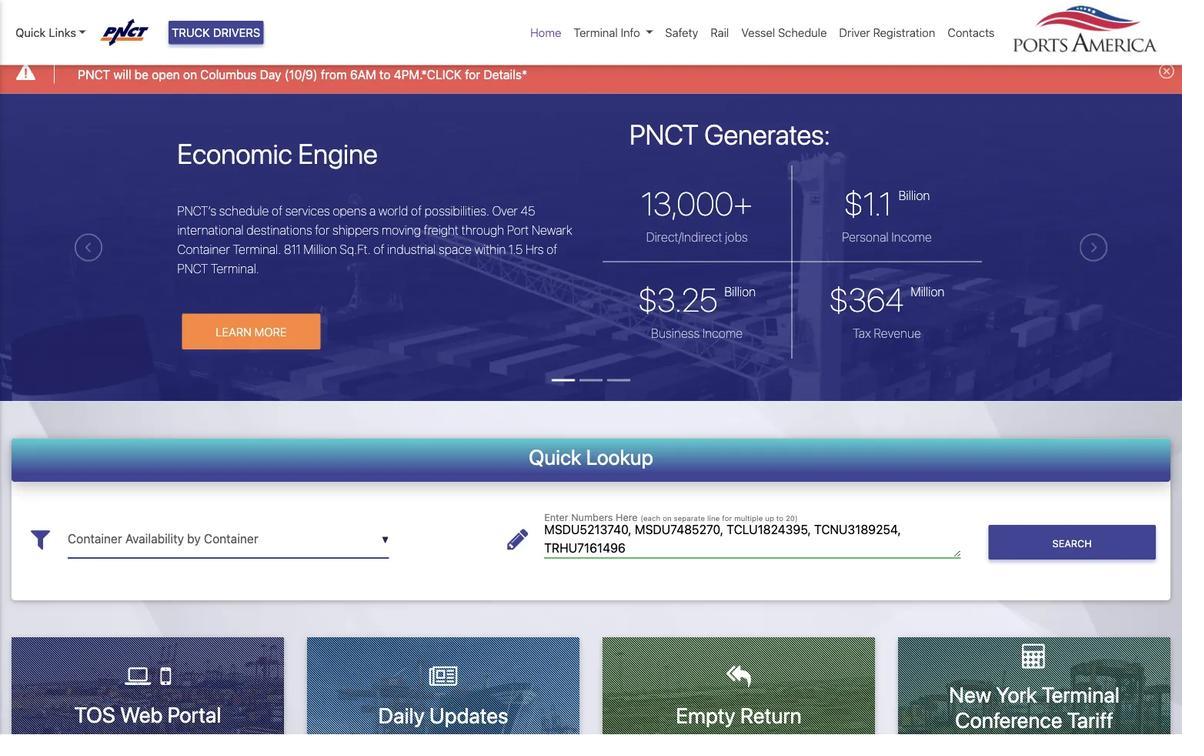Task type: vqa. For each thing, say whether or not it's contained in the screenshot.
for inside 'PNCT's schedule of services opens a world of possibilities.                                 Over 45 international destinations for shippers moving freight through Port Newark Container Terminal.                                 811 Million Sq.Ft. of industrial space within 1.5 Hrs of PNCT Terminal.'
yes



Task type: describe. For each thing, give the bounding box(es) containing it.
registration
[[874, 26, 936, 39]]

hrs
[[526, 242, 544, 257]]

pnct for pnct generates:
[[630, 117, 699, 150]]

port
[[507, 223, 529, 237]]

$364
[[830, 280, 904, 318]]

45
[[521, 204, 536, 218]]

terminal inside "link"
[[574, 26, 618, 39]]

a
[[370, 204, 376, 218]]

13,000+ direct/indirect jobs
[[641, 184, 753, 244]]

of right world
[[411, 204, 422, 218]]

through
[[462, 223, 505, 237]]

$3.25
[[638, 280, 718, 318]]

6am
[[350, 67, 376, 82]]

economic
[[177, 137, 292, 170]]

portal
[[167, 702, 221, 728]]

for inside pnct's schedule of services opens a world of possibilities.                                 over 45 international destinations for shippers moving freight through port newark container terminal.                                 811 million sq.ft. of industrial space within 1.5 hrs of pnct terminal.
[[315, 223, 330, 237]]

drivers
[[213, 26, 261, 39]]

york
[[997, 682, 1038, 707]]

pnct's schedule of services opens a world of possibilities.                                 over 45 international destinations for shippers moving freight through port newark container terminal.                                 811 million sq.ft. of industrial space within 1.5 hrs of pnct terminal.
[[177, 204, 573, 276]]

pnct will be open on columbus day (10/9) from 6am to 4pm.*click for details* alert
[[0, 52, 1183, 94]]

quick for quick links
[[15, 26, 46, 39]]

tax
[[853, 326, 871, 340]]

engine
[[298, 137, 378, 170]]

web
[[120, 702, 163, 728]]

personal income
[[843, 230, 932, 244]]

truck
[[172, 26, 210, 39]]

columbus
[[200, 67, 257, 82]]

business
[[652, 326, 700, 340]]

$1.1 billion
[[844, 184, 930, 222]]

revenue
[[874, 326, 922, 340]]

welcome to port newmark container terminal image
[[0, 94, 1183, 488]]

open
[[152, 67, 180, 82]]

enter
[[545, 511, 569, 523]]

13,000+
[[641, 184, 753, 222]]

income for $3.25
[[703, 326, 743, 340]]

shippers
[[333, 223, 379, 237]]

$364 million
[[830, 280, 945, 318]]

newark
[[532, 223, 573, 237]]

vessel
[[742, 26, 776, 39]]

for inside enter numbers here (each on separate line for multiple up to 20)
[[722, 514, 733, 523]]

search button
[[989, 525, 1157, 560]]

return
[[741, 702, 802, 728]]

to for 4pm.*click
[[380, 67, 391, 82]]

20)
[[786, 514, 798, 523]]

world
[[379, 204, 408, 218]]

income for $1.1
[[892, 230, 932, 244]]

details*
[[484, 67, 528, 82]]

vessel schedule link
[[736, 18, 834, 47]]

here
[[616, 511, 638, 523]]

pnct's
[[177, 204, 216, 218]]

container
[[177, 242, 230, 257]]

line
[[708, 514, 720, 523]]

up
[[765, 514, 775, 523]]

tos
[[74, 702, 115, 728]]

new
[[949, 682, 992, 707]]

generates:
[[705, 117, 831, 150]]

learn more
[[216, 325, 287, 338]]

personal
[[843, 230, 889, 244]]

conference
[[956, 708, 1063, 733]]

of right sq.ft.
[[374, 242, 385, 257]]

truck drivers link
[[169, 21, 264, 44]]

driver
[[840, 26, 871, 39]]

million inside pnct's schedule of services opens a world of possibilities.                                 over 45 international destinations for shippers moving freight through port newark container terminal.                                 811 million sq.ft. of industrial space within 1.5 hrs of pnct terminal.
[[304, 242, 337, 257]]

of right hrs
[[547, 242, 558, 257]]

quick lookup
[[529, 445, 654, 469]]

1 vertical spatial terminal.
[[211, 261, 259, 276]]

contacts link
[[942, 18, 1001, 47]]

811
[[284, 242, 301, 257]]

be
[[135, 67, 149, 82]]

to for 20)
[[777, 514, 784, 523]]

sq.ft.
[[340, 242, 371, 257]]

vessel schedule
[[742, 26, 827, 39]]

possibilities.
[[425, 204, 490, 218]]

rail
[[711, 26, 729, 39]]



Task type: locate. For each thing, give the bounding box(es) containing it.
home
[[531, 26, 562, 39]]

empty
[[676, 702, 736, 728]]

$3.25 billion
[[638, 280, 756, 318]]

to inside alert
[[380, 67, 391, 82]]

pnct up 13,000+
[[630, 117, 699, 150]]

enter numbers here (each on separate line for multiple up to 20)
[[545, 511, 798, 523]]

0 vertical spatial income
[[892, 230, 932, 244]]

for inside alert
[[465, 67, 481, 82]]

0 vertical spatial quick
[[15, 26, 46, 39]]

1 vertical spatial on
[[663, 514, 672, 523]]

terminal up the tariff
[[1042, 682, 1120, 707]]

close image
[[1160, 63, 1175, 79]]

terminal. down destinations
[[233, 242, 281, 257]]

on for separate
[[663, 514, 672, 523]]

for right line in the right bottom of the page
[[722, 514, 733, 523]]

safety link
[[659, 18, 705, 47]]

pnct generates:
[[630, 117, 831, 150]]

terminal
[[574, 26, 618, 39], [1042, 682, 1120, 707]]

economic engine
[[177, 137, 378, 170]]

terminal info link
[[568, 18, 659, 47]]

1 vertical spatial income
[[703, 326, 743, 340]]

empty return
[[676, 702, 802, 728]]

updates
[[430, 702, 508, 728]]

4pm.*click
[[394, 67, 462, 82]]

daily
[[379, 702, 425, 728]]

schedule
[[219, 204, 269, 218]]

destinations
[[247, 223, 312, 237]]

1 horizontal spatial pnct
[[177, 261, 208, 276]]

from
[[321, 67, 347, 82]]

2 vertical spatial pnct
[[177, 261, 208, 276]]

0 vertical spatial to
[[380, 67, 391, 82]]

0 vertical spatial for
[[465, 67, 481, 82]]

on for columbus
[[183, 67, 197, 82]]

0 horizontal spatial quick
[[15, 26, 46, 39]]

billion inside $1.1 billion
[[899, 188, 930, 203]]

learn more button
[[182, 314, 321, 349]]

billion
[[899, 188, 930, 203], [725, 284, 756, 299]]

tos web portal
[[74, 702, 221, 728]]

1 vertical spatial quick
[[529, 445, 582, 469]]

terminal info
[[574, 26, 640, 39]]

0 horizontal spatial for
[[315, 223, 330, 237]]

0 vertical spatial on
[[183, 67, 197, 82]]

for left 'details*'
[[465, 67, 481, 82]]

1 vertical spatial billion
[[725, 284, 756, 299]]

opens
[[333, 204, 367, 218]]

learn
[[216, 325, 252, 338]]

billion right $1.1
[[899, 188, 930, 203]]

0 vertical spatial terminal.
[[233, 242, 281, 257]]

rail link
[[705, 18, 736, 47]]

quick up "enter"
[[529, 445, 582, 469]]

0 vertical spatial terminal
[[574, 26, 618, 39]]

on inside enter numbers here (each on separate line for multiple up to 20)
[[663, 514, 672, 523]]

to
[[380, 67, 391, 82], [777, 514, 784, 523]]

of
[[272, 204, 283, 218], [411, 204, 422, 218], [374, 242, 385, 257], [547, 242, 558, 257]]

pnct will be open on columbus day (10/9) from 6am to 4pm.*click for details*
[[78, 67, 528, 82]]

1 vertical spatial million
[[911, 284, 945, 299]]

for
[[465, 67, 481, 82], [315, 223, 330, 237], [722, 514, 733, 523]]

(10/9)
[[285, 67, 318, 82]]

1 vertical spatial pnct
[[630, 117, 699, 150]]

of up destinations
[[272, 204, 283, 218]]

terminal left 'info' at the right of page
[[574, 26, 618, 39]]

million inside $364 million
[[911, 284, 945, 299]]

within
[[475, 242, 506, 257]]

0 vertical spatial pnct
[[78, 67, 110, 82]]

1 horizontal spatial quick
[[529, 445, 582, 469]]

contacts
[[948, 26, 995, 39]]

pnct down container
[[177, 261, 208, 276]]

terminal. down container
[[211, 261, 259, 276]]

billion inside '$3.25 billion'
[[725, 284, 756, 299]]

business income
[[652, 326, 743, 340]]

to right up
[[777, 514, 784, 523]]

pnct inside pnct's schedule of services opens a world of possibilities.                                 over 45 international destinations for shippers moving freight through port newark container terminal.                                 811 million sq.ft. of industrial space within 1.5 hrs of pnct terminal.
[[177, 261, 208, 276]]

1 horizontal spatial million
[[911, 284, 945, 299]]

terminal inside new york terminal conference tariff
[[1042, 682, 1120, 707]]

international
[[177, 223, 244, 237]]

None text field
[[68, 521, 389, 558], [545, 521, 961, 558], [68, 521, 389, 558], [545, 521, 961, 558]]

to inside enter numbers here (each on separate line for multiple up to 20)
[[777, 514, 784, 523]]

billion for $3.25
[[725, 284, 756, 299]]

freight
[[424, 223, 459, 237]]

truck drivers
[[172, 26, 261, 39]]

0 horizontal spatial terminal
[[574, 26, 618, 39]]

for down services
[[315, 223, 330, 237]]

2 vertical spatial for
[[722, 514, 733, 523]]

$1.1
[[844, 184, 892, 222]]

1 horizontal spatial terminal
[[1042, 682, 1120, 707]]

1 horizontal spatial to
[[777, 514, 784, 523]]

driver registration
[[840, 26, 936, 39]]

direct/indirect
[[646, 230, 723, 244]]

1 horizontal spatial for
[[465, 67, 481, 82]]

billion for $1.1
[[899, 188, 930, 203]]

1 vertical spatial to
[[777, 514, 784, 523]]

0 vertical spatial billion
[[899, 188, 930, 203]]

home link
[[524, 18, 568, 47]]

info
[[621, 26, 640, 39]]

pnct
[[78, 67, 110, 82], [630, 117, 699, 150], [177, 261, 208, 276]]

on right open
[[183, 67, 197, 82]]

pnct will be open on columbus day (10/9) from 6am to 4pm.*click for details* link
[[78, 65, 528, 84]]

new york terminal conference tariff
[[949, 682, 1120, 733]]

safety
[[666, 26, 699, 39]]

pnct left will
[[78, 67, 110, 82]]

income down $1.1 billion
[[892, 230, 932, 244]]

pnct inside alert
[[78, 67, 110, 82]]

lookup
[[586, 445, 654, 469]]

on inside alert
[[183, 67, 197, 82]]

1.5
[[509, 242, 523, 257]]

1 horizontal spatial on
[[663, 514, 672, 523]]

1 horizontal spatial billion
[[899, 188, 930, 203]]

quick links link
[[15, 24, 86, 41]]

space
[[439, 242, 472, 257]]

0 horizontal spatial pnct
[[78, 67, 110, 82]]

schedule
[[778, 26, 827, 39]]

more
[[255, 325, 287, 338]]

0 horizontal spatial income
[[703, 326, 743, 340]]

search
[[1053, 537, 1092, 549]]

separate
[[674, 514, 705, 523]]

▼
[[382, 535, 389, 545]]

2 horizontal spatial for
[[722, 514, 733, 523]]

quick for quick lookup
[[529, 445, 582, 469]]

0 horizontal spatial on
[[183, 67, 197, 82]]

0 horizontal spatial million
[[304, 242, 337, 257]]

1 vertical spatial for
[[315, 223, 330, 237]]

multiple
[[735, 514, 763, 523]]

1 horizontal spatial income
[[892, 230, 932, 244]]

numbers
[[572, 511, 613, 523]]

links
[[49, 26, 76, 39]]

quick left links
[[15, 26, 46, 39]]

0 horizontal spatial to
[[380, 67, 391, 82]]

2 horizontal spatial pnct
[[630, 117, 699, 150]]

tax revenue
[[853, 326, 922, 340]]

quick
[[15, 26, 46, 39], [529, 445, 582, 469]]

0 vertical spatial million
[[304, 242, 337, 257]]

moving
[[382, 223, 421, 237]]

(each
[[641, 514, 661, 523]]

1 vertical spatial terminal
[[1042, 682, 1120, 707]]

services
[[285, 204, 330, 218]]

on right (each
[[663, 514, 672, 523]]

million up revenue
[[911, 284, 945, 299]]

on
[[183, 67, 197, 82], [663, 514, 672, 523]]

pnct for pnct will be open on columbus day (10/9) from 6am to 4pm.*click for details*
[[78, 67, 110, 82]]

income down '$3.25 billion'
[[703, 326, 743, 340]]

over
[[492, 204, 518, 218]]

billion down the jobs
[[725, 284, 756, 299]]

will
[[113, 67, 131, 82]]

day
[[260, 67, 282, 82]]

driver registration link
[[834, 18, 942, 47]]

million right 811
[[304, 242, 337, 257]]

tariff
[[1068, 708, 1114, 733]]

to right 6am
[[380, 67, 391, 82]]

quick inside 'link'
[[15, 26, 46, 39]]

0 horizontal spatial billion
[[725, 284, 756, 299]]



